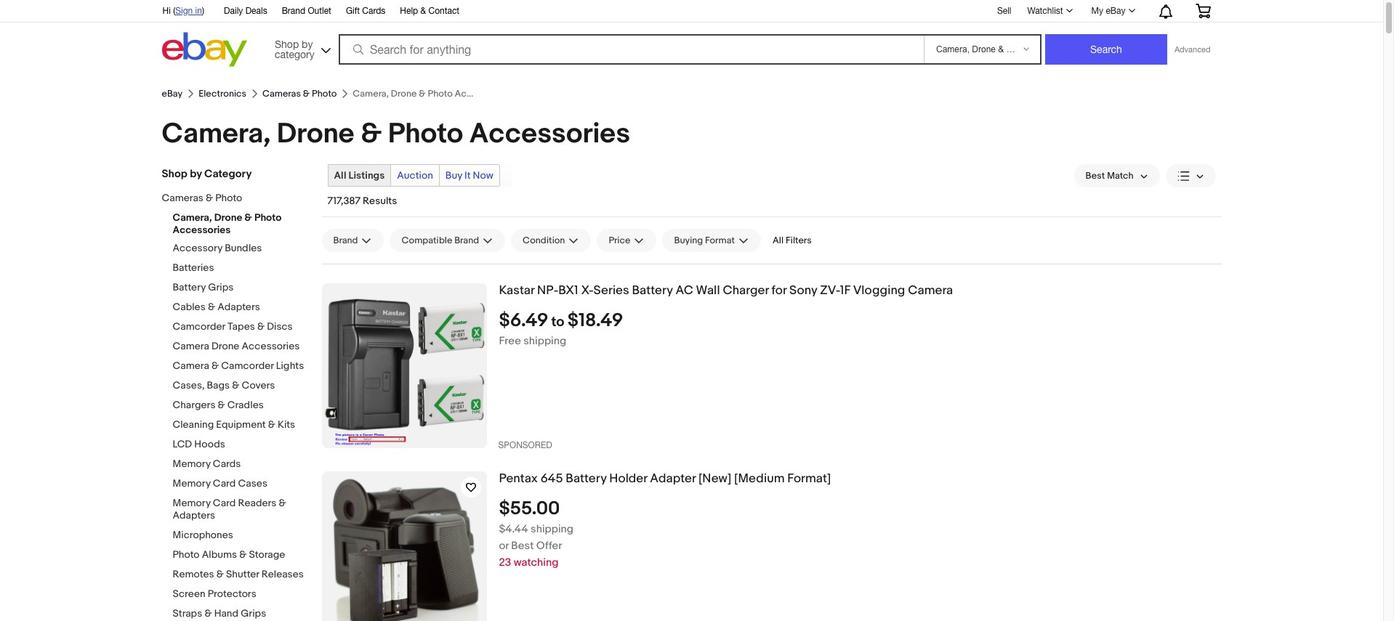 Task type: vqa. For each thing, say whether or not it's contained in the screenshot.
Memory to the bottom
yes



Task type: locate. For each thing, give the bounding box(es) containing it.
tapes
[[228, 321, 255, 333]]

0 vertical spatial cameras & photo link
[[263, 88, 337, 100]]

1 memory from the top
[[173, 458, 211, 471]]

battery
[[173, 281, 206, 294], [632, 284, 673, 298], [566, 472, 607, 487]]

storage
[[249, 549, 285, 561]]

bx1
[[559, 284, 579, 298]]

memory cards link
[[173, 458, 311, 472]]

drone down camcorder tapes & discs link
[[212, 340, 240, 353]]

0 horizontal spatial ebay
[[162, 88, 183, 100]]

717,387 results
[[328, 195, 397, 207]]

1 vertical spatial camera,
[[173, 212, 212, 224]]

kits
[[278, 419, 295, 431]]

camcorder down camera drone accessories link
[[221, 360, 274, 372]]

hand
[[214, 608, 239, 620]]

0 vertical spatial card
[[213, 478, 236, 490]]

645
[[541, 472, 563, 487]]

0 horizontal spatial best
[[512, 540, 534, 553]]

1 vertical spatial adapters
[[173, 510, 215, 522]]

kastar np-bx1 x-series battery ac wall charger for sony zv-1f vlogging camera image
[[322, 284, 487, 449]]

ebay inside camera, drone & photo accessories main content
[[162, 88, 183, 100]]

0 vertical spatial accessories
[[470, 117, 631, 151]]

& left discs
[[257, 321, 265, 333]]

sell
[[998, 6, 1012, 16]]

battery left ac
[[632, 284, 673, 298]]

cameras & photo
[[263, 88, 337, 100]]

by inside shop by category
[[302, 38, 313, 50]]

by down brand outlet link
[[302, 38, 313, 50]]

daily deals link
[[224, 4, 267, 20]]

3 memory from the top
[[173, 497, 211, 510]]

shop inside camera, drone & photo accessories main content
[[162, 167, 188, 181]]

$4.44
[[499, 523, 529, 537]]

shipping
[[524, 334, 567, 348], [531, 523, 574, 537]]

1 horizontal spatial cameras
[[263, 88, 301, 100]]

& right readers
[[279, 497, 286, 510]]

cameras down category
[[263, 88, 301, 100]]

0 vertical spatial shipping
[[524, 334, 567, 348]]

price button
[[597, 229, 657, 252]]

grips down screen protectors link
[[241, 608, 266, 620]]

2 horizontal spatial battery
[[632, 284, 673, 298]]

by for category
[[302, 38, 313, 50]]

1 vertical spatial card
[[213, 497, 236, 510]]

shutter
[[226, 569, 259, 581]]

lights
[[276, 360, 304, 372]]

1 vertical spatial cameras & photo link
[[162, 192, 300, 206]]

1 vertical spatial memory
[[173, 478, 211, 490]]

camera down the cables
[[173, 340, 209, 353]]

1 vertical spatial accessories
[[173, 224, 231, 236]]

by left category
[[190, 167, 202, 181]]

brand for brand outlet
[[282, 6, 306, 16]]

cards inside account navigation
[[362, 6, 386, 16]]

0 vertical spatial by
[[302, 38, 313, 50]]

battery inside the "cameras & photo camera, drone & photo accessories accessory bundles batteries battery grips cables & adapters camcorder tapes & discs camera drone accessories camera & camcorder lights cases, bags & covers chargers & cradles cleaning equipment & kits lcd hoods memory cards memory card cases memory card readers & adapters microphones photo albums & storage remotes & shutter releases screen protectors straps & hand grips"
[[173, 281, 206, 294]]

card down memory card cases link at the left bottom of the page
[[213, 497, 236, 510]]

1 horizontal spatial all
[[773, 235, 784, 247]]

bags
[[207, 380, 230, 392]]

camera right vlogging at right top
[[909, 284, 954, 298]]

all left filters
[[773, 235, 784, 247]]

& down bags at bottom left
[[218, 399, 225, 412]]

camcorder tapes & discs link
[[173, 321, 311, 335]]

1 horizontal spatial shop
[[275, 38, 299, 50]]

1 vertical spatial cameras
[[162, 192, 204, 204]]

ebay left electronics link
[[162, 88, 183, 100]]

contact
[[429, 6, 460, 16]]

covers
[[242, 380, 275, 392]]

it
[[465, 169, 471, 182]]

0 vertical spatial ebay
[[1107, 6, 1126, 16]]

0 horizontal spatial battery
[[173, 281, 206, 294]]

condition
[[523, 235, 565, 247]]

all inside button
[[773, 235, 784, 247]]

by for category
[[190, 167, 202, 181]]

1 vertical spatial all
[[773, 235, 784, 247]]

[new]
[[699, 472, 732, 487]]

condition button
[[511, 229, 592, 252]]

cables & adapters link
[[173, 301, 311, 315]]

watchlist link
[[1020, 2, 1080, 20]]

0 horizontal spatial grips
[[208, 281, 234, 294]]

brand inside brand outlet link
[[282, 6, 306, 16]]

0 horizontal spatial accessories
[[173, 224, 231, 236]]

shop by category banner
[[155, 0, 1222, 71]]

brand down 717,387
[[333, 235, 358, 247]]

0 vertical spatial cards
[[362, 6, 386, 16]]

0 horizontal spatial cards
[[213, 458, 241, 471]]

your shopping cart image
[[1195, 4, 1212, 18]]

advanced
[[1175, 45, 1211, 54]]

1 vertical spatial camera
[[173, 340, 209, 353]]

23
[[499, 556, 512, 570]]

best match button
[[1075, 164, 1160, 188]]

drone down the 'cameras & photo'
[[277, 117, 355, 151]]

battery up the cables
[[173, 281, 206, 294]]

0 vertical spatial all
[[334, 169, 347, 182]]

offer
[[537, 540, 563, 553]]

brand right compatible
[[455, 235, 479, 247]]

format]
[[788, 472, 831, 487]]

straps
[[173, 608, 202, 620]]

$18.49
[[568, 310, 624, 332]]

none submit inside shop by category banner
[[1046, 34, 1168, 65]]

0 vertical spatial memory
[[173, 458, 211, 471]]

microphones link
[[173, 529, 311, 543]]

1 vertical spatial by
[[190, 167, 202, 181]]

battery grips link
[[173, 281, 311, 295]]

now
[[473, 169, 494, 182]]

readers
[[238, 497, 277, 510]]

best match
[[1086, 170, 1134, 182]]

adapters
[[218, 301, 260, 313], [173, 510, 215, 522]]

camera, drone & photo accessories main content
[[150, 82, 1234, 622]]

2 vertical spatial memory
[[173, 497, 211, 510]]

cameras for cameras & photo
[[263, 88, 301, 100]]

by inside camera, drone & photo accessories main content
[[190, 167, 202, 181]]

lcd
[[173, 439, 192, 451]]

deals
[[246, 6, 267, 16]]

buy
[[446, 169, 463, 182]]

0 horizontal spatial shop
[[162, 167, 188, 181]]

brand inside brand dropdown button
[[333, 235, 358, 247]]

0 vertical spatial drone
[[277, 117, 355, 151]]

help & contact link
[[400, 4, 460, 20]]

memory
[[173, 458, 211, 471], [173, 478, 211, 490], [173, 497, 211, 510]]

all filters
[[773, 235, 812, 247]]

1 horizontal spatial brand
[[333, 235, 358, 247]]

1 vertical spatial ebay
[[162, 88, 183, 100]]

1 vertical spatial shop
[[162, 167, 188, 181]]

or
[[499, 540, 509, 553]]

cards
[[362, 6, 386, 16], [213, 458, 241, 471]]

by
[[302, 38, 313, 50], [190, 167, 202, 181]]

1 horizontal spatial best
[[1086, 170, 1106, 182]]

& down "shop by category"
[[206, 192, 213, 204]]

battery right 645
[[566, 472, 607, 487]]

best left match
[[1086, 170, 1106, 182]]

cards right gift
[[362, 6, 386, 16]]

& right the cables
[[208, 301, 215, 313]]

0 horizontal spatial by
[[190, 167, 202, 181]]

drone up accessory bundles link
[[214, 212, 242, 224]]

straps & hand grips link
[[173, 608, 311, 622]]

& left kits
[[268, 419, 276, 431]]

2 horizontal spatial brand
[[455, 235, 479, 247]]

charger
[[723, 284, 769, 298]]

brand
[[282, 6, 306, 16], [333, 235, 358, 247], [455, 235, 479, 247]]

0 vertical spatial shop
[[275, 38, 299, 50]]

0 vertical spatial camera
[[909, 284, 954, 298]]

1 horizontal spatial adapters
[[218, 301, 260, 313]]

compatible brand button
[[390, 229, 506, 252]]

1 horizontal spatial battery
[[566, 472, 607, 487]]

albums
[[202, 549, 237, 561]]

& up the bundles
[[245, 212, 252, 224]]

best right or
[[512, 540, 534, 553]]

(
[[173, 6, 175, 16]]

1 vertical spatial shipping
[[531, 523, 574, 537]]

shop left category
[[162, 167, 188, 181]]

shipping down to
[[524, 334, 567, 348]]

None submit
[[1046, 34, 1168, 65]]

camera,
[[162, 117, 271, 151], [173, 212, 212, 224]]

1 vertical spatial cards
[[213, 458, 241, 471]]

cameras down "shop by category"
[[162, 192, 204, 204]]

brand left the 'outlet'
[[282, 6, 306, 16]]

1 horizontal spatial grips
[[241, 608, 266, 620]]

1 vertical spatial drone
[[214, 212, 242, 224]]

0 horizontal spatial brand
[[282, 6, 306, 16]]

gift cards
[[346, 6, 386, 16]]

2 vertical spatial camera
[[173, 360, 209, 372]]

camcorder down the cables
[[173, 321, 225, 333]]

grips down 'batteries' 'link' at the top of the page
[[208, 281, 234, 294]]

cards down lcd hoods link
[[213, 458, 241, 471]]

batteries
[[173, 262, 214, 274]]

adapters up microphones
[[173, 510, 215, 522]]

[medium
[[735, 472, 785, 487]]

adapters down battery grips link
[[218, 301, 260, 313]]

1 card from the top
[[213, 478, 236, 490]]

0 horizontal spatial all
[[334, 169, 347, 182]]

& right "help"
[[421, 6, 426, 16]]

shop inside shop by category
[[275, 38, 299, 50]]

camera, inside the "cameras & photo camera, drone & photo accessories accessory bundles batteries battery grips cables & adapters camcorder tapes & discs camera drone accessories camera & camcorder lights cases, bags & covers chargers & cradles cleaning equipment & kits lcd hoods memory cards memory card cases memory card readers & adapters microphones photo albums & storage remotes & shutter releases screen protectors straps & hand grips"
[[173, 212, 212, 224]]

ebay inside account navigation
[[1107, 6, 1126, 16]]

shop for shop by category
[[275, 38, 299, 50]]

all up 717,387
[[334, 169, 347, 182]]

camera, down electronics
[[162, 117, 271, 151]]

1 horizontal spatial ebay
[[1107, 6, 1126, 16]]

electronics link
[[199, 88, 247, 100]]

ebay right 'my'
[[1107, 6, 1126, 16]]

camera, up accessory
[[173, 212, 212, 224]]

shop down brand outlet link
[[275, 38, 299, 50]]

1 vertical spatial grips
[[241, 608, 266, 620]]

my ebay
[[1092, 6, 1126, 16]]

discs
[[267, 321, 293, 333]]

all for all listings
[[334, 169, 347, 182]]

compatible
[[402, 235, 453, 247]]

1 horizontal spatial accessories
[[242, 340, 300, 353]]

card down 'memory cards' link
[[213, 478, 236, 490]]

& down albums
[[217, 569, 224, 581]]

cameras inside the "cameras & photo camera, drone & photo accessories accessory bundles batteries battery grips cables & adapters camcorder tapes & discs camera drone accessories camera & camcorder lights cases, bags & covers chargers & cradles cleaning equipment & kits lcd hoods memory cards memory card cases memory card readers & adapters microphones photo albums & storage remotes & shutter releases screen protectors straps & hand grips"
[[162, 192, 204, 204]]

zv-
[[820, 284, 841, 298]]

1 horizontal spatial cards
[[362, 6, 386, 16]]

shipping up offer
[[531, 523, 574, 537]]

all
[[334, 169, 347, 182], [773, 235, 784, 247]]

buying format button
[[663, 229, 761, 252]]

)
[[202, 6, 204, 16]]

1 vertical spatial best
[[512, 540, 534, 553]]

0 vertical spatial cameras
[[263, 88, 301, 100]]

buying format
[[675, 235, 735, 247]]

remotes & shutter releases link
[[173, 569, 311, 583]]

camera up cases, on the left bottom of page
[[173, 360, 209, 372]]

1 horizontal spatial by
[[302, 38, 313, 50]]

0 vertical spatial best
[[1086, 170, 1106, 182]]

0 horizontal spatial cameras
[[162, 192, 204, 204]]



Task type: describe. For each thing, give the bounding box(es) containing it.
best inside dropdown button
[[1086, 170, 1106, 182]]

np-
[[538, 284, 559, 298]]

hoods
[[194, 439, 225, 451]]

& right bags at bottom left
[[232, 380, 240, 392]]

cleaning equipment & kits link
[[173, 419, 311, 433]]

free
[[499, 334, 521, 348]]

all filters button
[[767, 229, 818, 252]]

brand for brand
[[333, 235, 358, 247]]

microphones
[[173, 529, 233, 542]]

Search for anything text field
[[341, 36, 921, 63]]

format
[[706, 235, 735, 247]]

gift cards link
[[346, 4, 386, 20]]

buying
[[675, 235, 703, 247]]

in
[[195, 6, 202, 16]]

compatible brand
[[402, 235, 479, 247]]

cases,
[[173, 380, 205, 392]]

outlet
[[308, 6, 332, 16]]

daily deals
[[224, 6, 267, 16]]

wall
[[696, 284, 721, 298]]

& down microphones "link"
[[239, 549, 247, 561]]

for
[[772, 284, 787, 298]]

0 vertical spatial camera,
[[162, 117, 271, 151]]

shop by category button
[[268, 32, 334, 64]]

x-
[[581, 284, 594, 298]]

series
[[594, 284, 630, 298]]

pentax 645 battery holder adapter [new] [medium format] image
[[322, 472, 487, 622]]

releases
[[262, 569, 304, 581]]

0 vertical spatial camcorder
[[173, 321, 225, 333]]

my ebay link
[[1084, 2, 1142, 20]]

pentax
[[499, 472, 538, 487]]

holder
[[610, 472, 648, 487]]

results
[[363, 195, 397, 207]]

2 vertical spatial drone
[[212, 340, 240, 353]]

sell link
[[991, 6, 1019, 16]]

all listings link
[[328, 165, 391, 186]]

& up bags at bottom left
[[212, 360, 219, 372]]

$55.00 $4.44 shipping or best offer 23 watching
[[499, 498, 574, 570]]

accessory bundles link
[[173, 242, 311, 256]]

shop by category
[[162, 167, 252, 181]]

brand outlet link
[[282, 4, 332, 20]]

best inside $55.00 $4.44 shipping or best offer 23 watching
[[512, 540, 534, 553]]

view: list view image
[[1178, 168, 1205, 184]]

& left hand
[[205, 608, 212, 620]]

ac
[[676, 284, 694, 298]]

0 vertical spatial grips
[[208, 281, 234, 294]]

ebay link
[[162, 88, 183, 100]]

filters
[[786, 235, 812, 247]]

2 card from the top
[[213, 497, 236, 510]]

sign
[[175, 6, 193, 16]]

2 horizontal spatial accessories
[[470, 117, 631, 151]]

cameras for cameras & photo camera, drone & photo accessories accessory bundles batteries battery grips cables & adapters camcorder tapes & discs camera drone accessories camera & camcorder lights cases, bags & covers chargers & cradles cleaning equipment & kits lcd hoods memory cards memory card cases memory card readers & adapters microphones photo albums & storage remotes & shutter releases screen protectors straps & hand grips
[[162, 192, 204, 204]]

kastar np-bx1 x-series battery ac wall charger for sony zv-1f vlogging camera
[[499, 284, 954, 298]]

1f
[[841, 284, 851, 298]]

cables
[[173, 301, 206, 313]]

lcd hoods link
[[173, 439, 311, 452]]

& up "listings"
[[361, 117, 382, 151]]

camera, drone & photo accessories
[[162, 117, 631, 151]]

shipping inside '$6.49 to $18.49 free shipping'
[[524, 334, 567, 348]]

camera & camcorder lights link
[[173, 360, 311, 374]]

brand inside compatible brand dropdown button
[[455, 235, 479, 247]]

hi
[[163, 6, 171, 16]]

cradles
[[228, 399, 264, 412]]

bundles
[[225, 242, 262, 255]]

account navigation
[[155, 0, 1222, 23]]

listings
[[349, 169, 385, 182]]

electronics
[[199, 88, 247, 100]]

0 vertical spatial adapters
[[218, 301, 260, 313]]

$6.49
[[499, 310, 549, 332]]

cards inside the "cameras & photo camera, drone & photo accessories accessory bundles batteries battery grips cables & adapters camcorder tapes & discs camera drone accessories camera & camcorder lights cases, bags & covers chargers & cradles cleaning equipment & kits lcd hoods memory cards memory card cases memory card readers & adapters microphones photo albums & storage remotes & shutter releases screen protectors straps & hand grips"
[[213, 458, 241, 471]]

shop by category
[[275, 38, 315, 60]]

auction link
[[391, 165, 439, 186]]

vlogging
[[854, 284, 906, 298]]

category
[[204, 167, 252, 181]]

2 memory from the top
[[173, 478, 211, 490]]

kastar
[[499, 284, 535, 298]]

my
[[1092, 6, 1104, 16]]

category
[[275, 48, 315, 60]]

protectors
[[208, 588, 257, 601]]

0 horizontal spatial adapters
[[173, 510, 215, 522]]

& down category
[[303, 88, 310, 100]]

shop for shop by category
[[162, 167, 188, 181]]

adapter
[[650, 472, 696, 487]]

cases, bags & covers link
[[173, 380, 311, 393]]

camera drone accessories link
[[173, 340, 311, 354]]

2 vertical spatial accessories
[[242, 340, 300, 353]]

sign in link
[[175, 6, 202, 16]]

batteries link
[[173, 262, 311, 276]]

help
[[400, 6, 418, 16]]

shipping inside $55.00 $4.44 shipping or best offer 23 watching
[[531, 523, 574, 537]]

& inside help & contact link
[[421, 6, 426, 16]]

to
[[552, 314, 565, 331]]

cases
[[238, 478, 268, 490]]

$6.49 to $18.49 free shipping
[[499, 310, 624, 348]]

watching
[[514, 556, 559, 570]]

717,387
[[328, 195, 361, 207]]

match
[[1108, 170, 1134, 182]]

kastar np-bx1 x-series battery ac wall charger for sony zv-1f vlogging camera link
[[499, 284, 1222, 299]]

1 vertical spatial camcorder
[[221, 360, 274, 372]]

auction
[[397, 169, 433, 182]]

buy it now link
[[440, 165, 500, 186]]

all for all filters
[[773, 235, 784, 247]]

chargers & cradles link
[[173, 399, 311, 413]]



